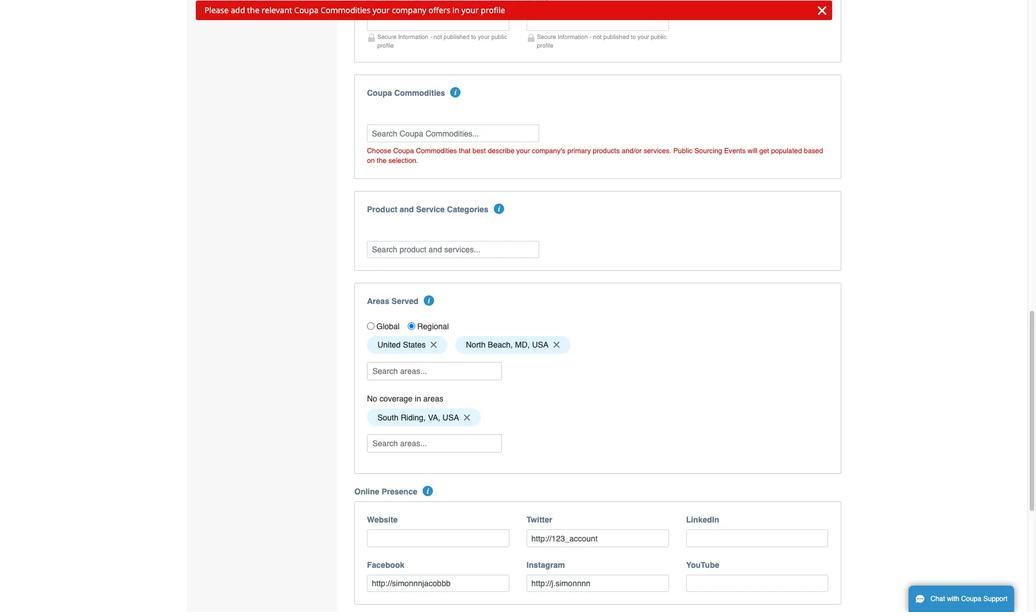 Task type: describe. For each thing, give the bounding box(es) containing it.
regional
[[417, 322, 449, 331]]

website
[[367, 516, 398, 525]]

united states
[[378, 341, 426, 350]]

relevant
[[261, 5, 292, 16]]

areas served
[[367, 297, 419, 306]]

secure for the tax id text field
[[377, 34, 397, 40]]

published for duns text box
[[603, 34, 629, 40]]

Website text field
[[367, 531, 509, 548]]

0 horizontal spatial the
[[247, 5, 259, 16]]

north beach, md, usa option
[[456, 337, 570, 354]]

chat with coupa support button
[[909, 587, 1015, 613]]

get
[[760, 147, 769, 155]]

your inside choose coupa commodities that best describe your company's primary products and/or services. public sourcing events will get populated based on the selection.
[[517, 147, 530, 155]]

selected areas list box for search areas... text field
[[363, 334, 833, 357]]

- for duns text box
[[590, 34, 592, 40]]

additional information image for product and service categories
[[494, 204, 504, 214]]

additional information image for coupa commodities
[[451, 88, 461, 98]]

south riding, va, usa
[[378, 413, 459, 423]]

beach,
[[488, 341, 513, 350]]

add
[[231, 5, 245, 16]]

youtube
[[686, 561, 720, 570]]

public for the tax id text field
[[491, 34, 507, 40]]

coupa inside button
[[961, 596, 982, 604]]

facebook
[[367, 561, 405, 570]]

north
[[466, 341, 486, 350]]

best
[[473, 147, 486, 155]]

instagram
[[527, 561, 565, 570]]

additional information image for areas served
[[424, 296, 434, 306]]

1 horizontal spatial profile
[[481, 5, 505, 16]]

Tax ID text field
[[367, 13, 509, 31]]

information for duns text box
[[558, 34, 588, 40]]

linkedin
[[686, 516, 719, 525]]

public
[[674, 147, 693, 155]]

choose
[[367, 147, 391, 155]]

that
[[459, 147, 471, 155]]

Search product and services... field
[[367, 241, 539, 259]]

LinkedIn text field
[[686, 531, 829, 548]]

online presence
[[354, 488, 417, 497]]

choose coupa commodities that best describe your company's primary products and/or services. public sourcing events will get populated based on the selection.
[[367, 147, 823, 165]]

coupa commodities
[[367, 89, 445, 98]]

1 vertical spatial commodities
[[394, 89, 445, 98]]

riding,
[[401, 413, 426, 423]]

coupa inside choose coupa commodities that best describe your company's primary products and/or services. public sourcing events will get populated based on the selection.
[[393, 147, 414, 155]]

company
[[392, 5, 426, 16]]

your left company
[[372, 5, 390, 16]]

secure information - not published to your public profile for duns text box
[[537, 34, 667, 49]]

will
[[748, 147, 758, 155]]

1 horizontal spatial in
[[452, 5, 459, 16]]

usa for north beach, md, usa
[[532, 341, 549, 350]]

united states option
[[367, 337, 448, 354]]

Search Coupa Commodities... field
[[367, 125, 539, 142]]

on
[[367, 157, 375, 165]]

your right offers
[[461, 5, 479, 16]]

- for the tax id text field
[[430, 34, 432, 40]]

0 vertical spatial commodities
[[320, 5, 370, 16]]

based
[[804, 147, 823, 155]]

published for the tax id text field
[[444, 34, 470, 40]]

Search areas... text field
[[368, 363, 501, 380]]

usa for south riding, va, usa
[[443, 413, 459, 423]]



Task type: vqa. For each thing, say whether or not it's contained in the screenshot.
right profile
yes



Task type: locate. For each thing, give the bounding box(es) containing it.
0 horizontal spatial to
[[471, 34, 476, 40]]

2 secure information - not published to your public profile from the left
[[537, 34, 667, 49]]

secure information - not published to your public profile down duns text box
[[537, 34, 667, 49]]

no
[[367, 395, 377, 404]]

1 horizontal spatial -
[[590, 34, 592, 40]]

1 vertical spatial in
[[415, 395, 421, 404]]

usa
[[532, 341, 549, 350], [443, 413, 459, 423]]

product
[[367, 205, 397, 214]]

published
[[444, 34, 470, 40], [603, 34, 629, 40]]

to down duns text box
[[631, 34, 636, 40]]

the down choose
[[377, 157, 387, 165]]

not down the tax id text field
[[434, 34, 442, 40]]

-
[[430, 34, 432, 40], [590, 34, 592, 40]]

secure down duns text box
[[537, 34, 556, 40]]

additional information image for online presence
[[423, 487, 433, 497]]

not
[[434, 34, 442, 40], [593, 34, 602, 40]]

usa inside option
[[532, 341, 549, 350]]

Search areas... text field
[[368, 435, 501, 453]]

chat with coupa support
[[931, 596, 1008, 604]]

usa inside option
[[443, 413, 459, 423]]

company's
[[532, 147, 566, 155]]

1 horizontal spatial additional information image
[[494, 204, 504, 214]]

1 vertical spatial the
[[377, 157, 387, 165]]

additional information image right categories
[[494, 204, 504, 214]]

Facebook text field
[[367, 576, 509, 593]]

0 horizontal spatial information
[[398, 34, 428, 40]]

va,
[[428, 413, 440, 423]]

1 public from the left
[[491, 34, 507, 40]]

DUNS text field
[[527, 13, 669, 31]]

2 to from the left
[[631, 34, 636, 40]]

- down the tax id text field
[[430, 34, 432, 40]]

information for the tax id text field
[[398, 34, 428, 40]]

selected areas list box
[[363, 334, 833, 357], [363, 406, 833, 430]]

twitter
[[527, 516, 552, 525]]

served
[[392, 297, 419, 306]]

coverage
[[380, 395, 413, 404]]

not down duns text box
[[593, 34, 602, 40]]

secure information - not published to your public profile down the tax id text field
[[377, 34, 507, 49]]

secure
[[377, 34, 397, 40], [537, 34, 556, 40]]

your down the tax id text field
[[478, 34, 490, 40]]

please add the relevant coupa commodities your company offers in your profile
[[204, 5, 505, 16]]

selection.
[[389, 157, 418, 165]]

secure information - not published to your public profile for the tax id text field
[[377, 34, 507, 49]]

to for duns text box
[[631, 34, 636, 40]]

to
[[471, 34, 476, 40], [631, 34, 636, 40]]

1 secure information - not published to your public profile from the left
[[377, 34, 507, 49]]

0 vertical spatial additional information image
[[451, 88, 461, 98]]

2 - from the left
[[590, 34, 592, 40]]

0 horizontal spatial not
[[434, 34, 442, 40]]

0 horizontal spatial secure
[[377, 34, 397, 40]]

selected areas list box containing south riding, va, usa
[[363, 406, 833, 430]]

sourcing
[[695, 147, 722, 155]]

populated
[[771, 147, 802, 155]]

1 horizontal spatial to
[[631, 34, 636, 40]]

support
[[984, 596, 1008, 604]]

states
[[403, 341, 426, 350]]

the
[[247, 5, 259, 16], [377, 157, 387, 165]]

to for the tax id text field
[[471, 34, 476, 40]]

in left the areas
[[415, 395, 421, 404]]

additional information image
[[451, 88, 461, 98], [494, 204, 504, 214]]

commodities inside choose coupa commodities that best describe your company's primary products and/or services. public sourcing events will get populated based on the selection.
[[416, 147, 457, 155]]

1 selected areas list box from the top
[[363, 334, 833, 357]]

not for duns text box
[[593, 34, 602, 40]]

md,
[[515, 341, 530, 350]]

information down company
[[398, 34, 428, 40]]

categories
[[447, 205, 489, 214]]

0 horizontal spatial secure information - not published to your public profile
[[377, 34, 507, 49]]

presence
[[382, 488, 417, 497]]

profile for duns text box
[[537, 42, 553, 49]]

2 horizontal spatial profile
[[537, 42, 553, 49]]

products
[[593, 147, 620, 155]]

2 secure from the left
[[537, 34, 556, 40]]

2 information from the left
[[558, 34, 588, 40]]

your
[[372, 5, 390, 16], [461, 5, 479, 16], [478, 34, 490, 40], [638, 34, 649, 40], [517, 147, 530, 155]]

1 vertical spatial additional information image
[[494, 204, 504, 214]]

with
[[947, 596, 960, 604]]

global
[[377, 322, 400, 331]]

to down the tax id text field
[[471, 34, 476, 40]]

0 vertical spatial usa
[[532, 341, 549, 350]]

published down the tax id text field
[[444, 34, 470, 40]]

commodities
[[320, 5, 370, 16], [394, 89, 445, 98], [416, 147, 457, 155]]

0 horizontal spatial -
[[430, 34, 432, 40]]

0 horizontal spatial in
[[415, 395, 421, 404]]

1 - from the left
[[430, 34, 432, 40]]

profile for the tax id text field
[[377, 42, 394, 49]]

profile
[[481, 5, 505, 16], [377, 42, 394, 49], [537, 42, 553, 49]]

public for duns text box
[[651, 34, 667, 40]]

additional information image up search coupa commodities... field
[[451, 88, 461, 98]]

1 horizontal spatial published
[[603, 34, 629, 40]]

primary
[[568, 147, 591, 155]]

offers
[[428, 5, 450, 16]]

selected areas list box for search areas... text box
[[363, 406, 833, 430]]

2 not from the left
[[593, 34, 602, 40]]

0 horizontal spatial public
[[491, 34, 507, 40]]

information
[[398, 34, 428, 40], [558, 34, 588, 40]]

2 vertical spatial commodities
[[416, 147, 457, 155]]

1 horizontal spatial secure
[[537, 34, 556, 40]]

Twitter text field
[[527, 531, 669, 548]]

1 published from the left
[[444, 34, 470, 40]]

public
[[491, 34, 507, 40], [651, 34, 667, 40]]

1 vertical spatial usa
[[443, 413, 459, 423]]

coupa
[[294, 5, 318, 16], [367, 89, 392, 98], [393, 147, 414, 155], [961, 596, 982, 604]]

areas
[[367, 297, 389, 306]]

usa right md,
[[532, 341, 549, 350]]

your right describe
[[517, 147, 530, 155]]

None radio
[[367, 323, 375, 331], [408, 323, 415, 331], [367, 323, 375, 331], [408, 323, 415, 331]]

describe
[[488, 147, 515, 155]]

Instagram text field
[[527, 576, 669, 593]]

1 not from the left
[[434, 34, 442, 40]]

0 vertical spatial the
[[247, 5, 259, 16]]

1 horizontal spatial public
[[651, 34, 667, 40]]

the inside choose coupa commodities that best describe your company's primary products and/or services. public sourcing events will get populated based on the selection.
[[377, 157, 387, 165]]

product and service categories
[[367, 205, 489, 214]]

selected areas list box containing united states
[[363, 334, 833, 357]]

2 public from the left
[[651, 34, 667, 40]]

please
[[204, 5, 228, 16]]

0 horizontal spatial published
[[444, 34, 470, 40]]

published down duns text box
[[603, 34, 629, 40]]

south
[[378, 413, 399, 423]]

1 vertical spatial selected areas list box
[[363, 406, 833, 430]]

1 horizontal spatial the
[[377, 157, 387, 165]]

additional information image right served
[[424, 296, 434, 306]]

YouTube text field
[[686, 576, 829, 593]]

2 selected areas list box from the top
[[363, 406, 833, 430]]

chat
[[931, 596, 945, 604]]

1 vertical spatial additional information image
[[423, 487, 433, 497]]

0 vertical spatial additional information image
[[424, 296, 434, 306]]

secure for duns text box
[[537, 34, 556, 40]]

united
[[378, 341, 401, 350]]

not for the tax id text field
[[434, 34, 442, 40]]

online
[[354, 488, 379, 497]]

2 published from the left
[[603, 34, 629, 40]]

information down duns text box
[[558, 34, 588, 40]]

and/or
[[622, 147, 642, 155]]

secure information - not published to your public profile
[[377, 34, 507, 49], [537, 34, 667, 49]]

usa right va,
[[443, 413, 459, 423]]

and
[[400, 205, 414, 214]]

areas
[[423, 395, 444, 404]]

north beach, md, usa
[[466, 341, 549, 350]]

additional information image right "presence" at the bottom
[[423, 487, 433, 497]]

1 to from the left
[[471, 34, 476, 40]]

additional information image
[[424, 296, 434, 306], [423, 487, 433, 497]]

the right add
[[247, 5, 259, 16]]

1 horizontal spatial secure information - not published to your public profile
[[537, 34, 667, 49]]

south riding, va, usa option
[[367, 409, 481, 427]]

1 horizontal spatial usa
[[532, 341, 549, 350]]

no coverage in areas
[[367, 395, 444, 404]]

in right offers
[[452, 5, 459, 16]]

0 vertical spatial selected areas list box
[[363, 334, 833, 357]]

service
[[416, 205, 445, 214]]

1 horizontal spatial information
[[558, 34, 588, 40]]

0 horizontal spatial additional information image
[[451, 88, 461, 98]]

events
[[724, 147, 746, 155]]

0 horizontal spatial usa
[[443, 413, 459, 423]]

- down duns text box
[[590, 34, 592, 40]]

1 horizontal spatial not
[[593, 34, 602, 40]]

1 secure from the left
[[377, 34, 397, 40]]

secure down company
[[377, 34, 397, 40]]

services.
[[644, 147, 672, 155]]

0 vertical spatial in
[[452, 5, 459, 16]]

your down duns text box
[[638, 34, 649, 40]]

1 information from the left
[[398, 34, 428, 40]]

in
[[452, 5, 459, 16], [415, 395, 421, 404]]

0 horizontal spatial profile
[[377, 42, 394, 49]]



